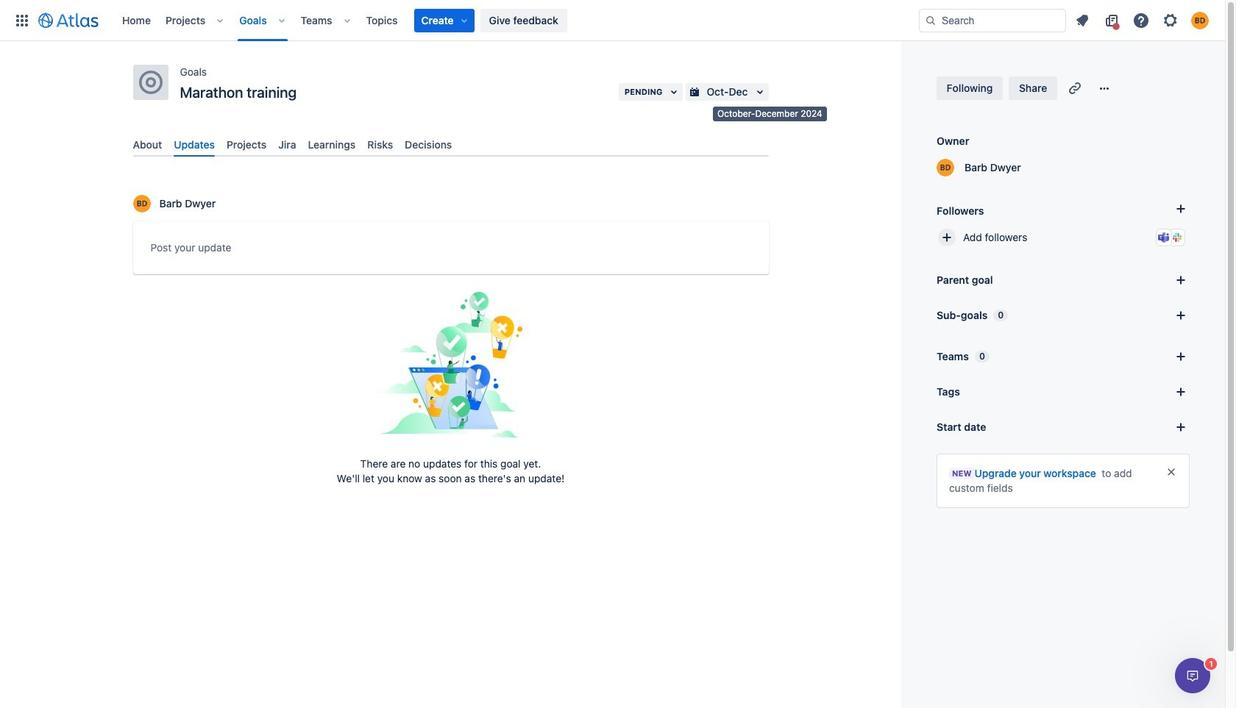 Task type: describe. For each thing, give the bounding box(es) containing it.
search image
[[925, 14, 937, 26]]

help image
[[1132, 11, 1150, 29]]

switch to... image
[[13, 11, 31, 29]]

settings image
[[1162, 11, 1180, 29]]

add follower image
[[938, 229, 956, 247]]

more icon image
[[1096, 79, 1114, 97]]

close banner image
[[1166, 467, 1177, 478]]

account image
[[1191, 11, 1209, 29]]

Search field
[[919, 8, 1066, 32]]

goal icon image
[[139, 71, 162, 94]]

Main content area, start typing to enter text. text field
[[150, 239, 751, 262]]

slack logo showing nan channels are connected to this goal image
[[1171, 232, 1183, 244]]

set start date image
[[1172, 419, 1190, 436]]

msteams logo showing  channels are connected to this goal image
[[1158, 232, 1170, 244]]



Task type: locate. For each thing, give the bounding box(es) containing it.
None search field
[[919, 8, 1066, 32]]

add team image
[[1172, 348, 1190, 366]]

top element
[[9, 0, 919, 41]]

add a follower image
[[1172, 200, 1190, 218]]

tooltip
[[713, 107, 827, 121]]

add tag image
[[1172, 383, 1190, 401]]

notifications image
[[1074, 11, 1091, 29]]

tab list
[[127, 132, 774, 157]]

banner
[[0, 0, 1225, 41]]

dialog
[[1175, 659, 1210, 694]]



Task type: vqa. For each thing, say whether or not it's contained in the screenshot.
goal scoring method
no



